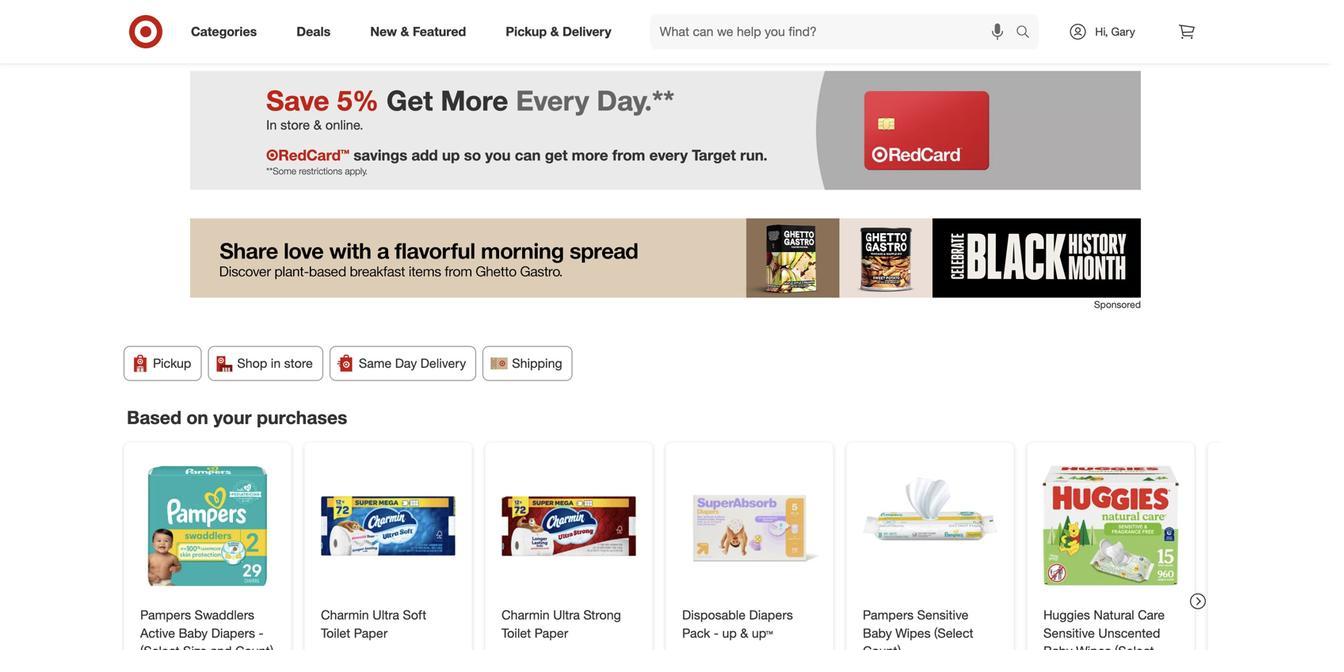Task type: locate. For each thing, give the bounding box(es) containing it.
charmin for charmin ultra strong toilet paper
[[502, 607, 550, 623]]

1 horizontal spatial up
[[723, 625, 737, 641]]

delivery inside button
[[421, 356, 466, 371]]

0 vertical spatial (select
[[935, 625, 974, 641]]

1 vertical spatial store
[[284, 356, 313, 371]]

2 horizontal spatial baby
[[1044, 643, 1073, 650]]

1 horizontal spatial baby
[[863, 625, 892, 641]]

toilet inside charmin ultra soft toilet paper
[[321, 625, 351, 641]]

2 charmin from the left
[[502, 607, 550, 623]]

pickup for pickup
[[153, 356, 191, 371]]

charmin ultra strong toilet paper link
[[502, 606, 637, 642]]

baby inside huggies natural care sensitive unscented baby wipes (sele
[[1044, 643, 1073, 650]]

sensitive inside huggies natural care sensitive unscented baby wipes (sele
[[1044, 625, 1095, 641]]

disposable
[[683, 607, 746, 623]]

up
[[442, 146, 460, 164], [723, 625, 737, 641]]

0 horizontal spatial diapers
[[211, 625, 255, 641]]

&
[[843, 21, 850, 35], [401, 24, 409, 39], [551, 24, 559, 39], [314, 117, 322, 133], [741, 625, 749, 641]]

strong
[[584, 607, 621, 623]]

advertisement element
[[190, 218, 1142, 298]]

2 pampers from the left
[[863, 607, 914, 623]]

disposable diapers pack - up & up™ link
[[683, 606, 817, 642]]

charmin ultra soft toilet paper image
[[318, 455, 459, 597], [318, 455, 459, 597]]

& inside disposable diapers pack - up & up™
[[741, 625, 749, 641]]

wipes
[[896, 625, 931, 641], [1077, 643, 1112, 650]]

pampers swaddlers active baby diapers - (select size and count) image
[[137, 455, 278, 597], [137, 455, 278, 597]]

paper inside charmin ultra soft toilet paper
[[354, 625, 388, 641]]

deals link
[[283, 14, 351, 49]]

pickup & delivery link
[[493, 14, 632, 49]]

diapers up and at the left bottom
[[211, 625, 255, 641]]

ultra inside the charmin ultra strong toilet paper
[[553, 607, 580, 623]]

outdoor living & garden deals link
[[747, 0, 909, 52]]

0 horizontal spatial charmin
[[321, 607, 369, 623]]

huggies natural care sensitive unscented baby wipes (select count) image
[[1041, 455, 1182, 597], [1041, 455, 1182, 597]]

toilet inside the charmin ultra strong toilet paper
[[502, 625, 531, 641]]

- inside disposable diapers pack - up & up™
[[714, 625, 719, 641]]

1 horizontal spatial diapers
[[750, 607, 793, 623]]

add
[[412, 146, 438, 164]]

0 vertical spatial sensitive
[[918, 607, 969, 623]]

0 vertical spatial store
[[281, 117, 310, 133]]

pickup right pet
[[506, 24, 547, 39]]

from
[[613, 146, 646, 164]]

store inside save 5% get more every day.** in store & online.
[[281, 117, 310, 133]]

up down disposable
[[723, 625, 737, 641]]

pampers inside "pampers sensitive baby wipes (select count)"
[[863, 607, 914, 623]]

1 count) from the left
[[235, 643, 274, 650]]

1 horizontal spatial wipes
[[1077, 643, 1112, 650]]

charmin left soft
[[321, 607, 369, 623]]

sponsored
[[1095, 299, 1142, 310]]

delivery right "day"
[[421, 356, 466, 371]]

1 vertical spatial diapers
[[211, 625, 255, 641]]

1 vertical spatial wipes
[[1077, 643, 1112, 650]]

0 horizontal spatial up
[[442, 146, 460, 164]]

1 horizontal spatial ultra
[[553, 607, 580, 623]]

ultra left soft
[[373, 607, 400, 623]]

0 horizontal spatial delivery
[[421, 356, 466, 371]]

1 horizontal spatial -
[[714, 625, 719, 641]]

up for &
[[723, 625, 737, 641]]

deals inside outdoor living & garden deals
[[814, 37, 842, 51]]

ultra for strong
[[553, 607, 580, 623]]

more
[[572, 146, 609, 164]]

paper
[[354, 625, 388, 641], [535, 625, 569, 641]]

1 horizontal spatial delivery
[[563, 24, 612, 39]]

and
[[211, 643, 232, 650]]

same day delivery button
[[330, 346, 477, 381]]

huggies natural care sensitive unscented baby wipes (sele
[[1044, 607, 1165, 650]]

outdoor
[[766, 21, 807, 35]]

1 pampers from the left
[[140, 607, 191, 623]]

1 vertical spatial (select
[[140, 643, 180, 650]]

0 horizontal spatial wipes
[[896, 625, 931, 641]]

1 horizontal spatial sensitive
[[1044, 625, 1095, 641]]

1 vertical spatial delivery
[[421, 356, 466, 371]]

1 horizontal spatial pampers
[[863, 607, 914, 623]]

0 horizontal spatial count)
[[235, 643, 274, 650]]

0 vertical spatial pickup
[[506, 24, 547, 39]]

based
[[127, 406, 182, 429]]

What can we help you find? suggestions appear below search field
[[651, 14, 1020, 49]]

ultra inside charmin ultra soft toilet paper
[[373, 607, 400, 623]]

disposable diapers pack - up & up™ image
[[679, 455, 821, 597], [679, 455, 821, 597]]

2 ultra from the left
[[553, 607, 580, 623]]

pampers sensitive baby wipes (select count)
[[863, 607, 974, 650]]

paper inside the charmin ultra strong toilet paper
[[535, 625, 569, 641]]

1 horizontal spatial toilet
[[502, 625, 531, 641]]

shop
[[237, 356, 267, 371]]

pet deals link
[[423, 0, 585, 36]]

delivery left health
[[563, 24, 612, 39]]

diapers up up™
[[750, 607, 793, 623]]

-
[[259, 625, 264, 641], [714, 625, 719, 641]]

categories
[[191, 24, 257, 39]]

2 - from the left
[[714, 625, 719, 641]]

1 horizontal spatial charmin
[[502, 607, 550, 623]]

0 vertical spatial wipes
[[896, 625, 931, 641]]

0 horizontal spatial baby
[[179, 625, 208, 641]]

run.
[[741, 146, 768, 164]]

charmin inside the charmin ultra strong toilet paper
[[502, 607, 550, 623]]

same day delivery
[[359, 356, 466, 371]]

2 paper from the left
[[535, 625, 569, 641]]

garden
[[853, 21, 890, 35]]

0 vertical spatial diapers
[[750, 607, 793, 623]]

& right living
[[843, 21, 850, 35]]

pampers
[[140, 607, 191, 623], [863, 607, 914, 623]]

apply.
[[345, 165, 368, 177]]

0 horizontal spatial (select
[[140, 643, 180, 650]]

online.
[[326, 117, 364, 133]]

swaddlers
[[195, 607, 255, 623]]

0 horizontal spatial pampers
[[140, 607, 191, 623]]

1 - from the left
[[259, 625, 264, 641]]

& left online. at the left
[[314, 117, 322, 133]]

up inside ¬ redcard™ savings add up so you can get more from every target run. **some restrictions apply.
[[442, 146, 460, 164]]

living
[[810, 21, 840, 35]]

charmin left the strong
[[502, 607, 550, 623]]

pampers for baby
[[863, 607, 914, 623]]

0 horizontal spatial paper
[[354, 625, 388, 641]]

diapers inside pampers swaddlers active baby diapers - (select size and count)
[[211, 625, 255, 641]]

1 vertical spatial up
[[723, 625, 737, 641]]

up left so
[[442, 146, 460, 164]]

0 vertical spatial delivery
[[563, 24, 612, 39]]

0 horizontal spatial -
[[259, 625, 264, 641]]

up inside disposable diapers pack - up & up™
[[723, 625, 737, 641]]

paper for strong
[[535, 625, 569, 641]]

delivery
[[563, 24, 612, 39], [421, 356, 466, 371]]

1 charmin from the left
[[321, 607, 369, 623]]

count)
[[235, 643, 274, 650], [863, 643, 902, 650]]

pampers inside pampers swaddlers active baby diapers - (select size and count)
[[140, 607, 191, 623]]

you
[[485, 146, 511, 164]]

pack
[[683, 625, 711, 641]]

diapers
[[750, 607, 793, 623], [211, 625, 255, 641]]

2 toilet from the left
[[502, 625, 531, 641]]

shipping
[[512, 356, 563, 371]]

ultra left the strong
[[553, 607, 580, 623]]

ultra
[[373, 607, 400, 623], [553, 607, 580, 623]]

sensitive inside "pampers sensitive baby wipes (select count)"
[[918, 607, 969, 623]]

0 horizontal spatial sensitive
[[918, 607, 969, 623]]

active
[[140, 625, 175, 641]]

pickup up based
[[153, 356, 191, 371]]

0 horizontal spatial toilet
[[321, 625, 351, 641]]

sensitive
[[918, 607, 969, 623], [1044, 625, 1095, 641]]

(select
[[935, 625, 974, 641], [140, 643, 180, 650]]

1 paper from the left
[[354, 625, 388, 641]]

paper for soft
[[354, 625, 388, 641]]

toilet for charmin ultra strong toilet paper
[[502, 625, 531, 641]]

1 horizontal spatial paper
[[535, 625, 569, 641]]

1 horizontal spatial (select
[[935, 625, 974, 641]]

charmin ultra strong toilet paper image
[[499, 455, 640, 597], [499, 455, 640, 597]]

pickup inside button
[[153, 356, 191, 371]]

0 horizontal spatial pickup
[[153, 356, 191, 371]]

baby inside "pampers sensitive baby wipes (select count)"
[[863, 625, 892, 641]]

pickup button
[[124, 346, 202, 381]]

huggies
[[1044, 607, 1091, 623]]

charmin
[[321, 607, 369, 623], [502, 607, 550, 623]]

0 vertical spatial up
[[442, 146, 460, 164]]

1 ultra from the left
[[373, 607, 400, 623]]

essentials
[[330, 21, 380, 35]]

pampers for active
[[140, 607, 191, 623]]

1 vertical spatial pickup
[[153, 356, 191, 371]]

ultra for soft
[[373, 607, 400, 623]]

1 horizontal spatial pickup
[[506, 24, 547, 39]]

1 vertical spatial sensitive
[[1044, 625, 1095, 641]]

charmin inside charmin ultra soft toilet paper
[[321, 607, 369, 623]]

shipping button
[[483, 346, 573, 381]]

0 horizontal spatial ultra
[[373, 607, 400, 623]]

soft
[[403, 607, 427, 623]]

hi, gary
[[1096, 25, 1136, 38]]

redcard™
[[278, 146, 350, 164]]

deals inside health deals 'link'
[[670, 21, 697, 35]]

& left up™
[[741, 625, 749, 641]]

toilet
[[321, 625, 351, 641], [502, 625, 531, 641]]

baby
[[179, 625, 208, 641], [863, 625, 892, 641], [1044, 643, 1073, 650]]

2 count) from the left
[[863, 643, 902, 650]]

pampers sensitive baby wipes (select count) image
[[860, 455, 1001, 597], [860, 455, 1001, 597]]

care
[[1139, 607, 1165, 623]]

categories link
[[178, 14, 277, 49]]

1 toilet from the left
[[321, 625, 351, 641]]

store
[[281, 117, 310, 133], [284, 356, 313, 371]]

1 horizontal spatial count)
[[863, 643, 902, 650]]



Task type: describe. For each thing, give the bounding box(es) containing it.
pampers swaddlers active baby diapers - (select size and count)
[[140, 607, 274, 650]]

store inside button
[[284, 356, 313, 371]]

deals inside pet deals link
[[500, 21, 528, 35]]

get
[[545, 146, 568, 164]]

clearance
[[965, 21, 1015, 35]]

get
[[387, 84, 433, 117]]

shop in store button
[[208, 346, 323, 381]]

outdoor living & garden deals
[[766, 21, 890, 51]]

hi,
[[1096, 25, 1109, 38]]

health deals link
[[585, 0, 747, 36]]

day.**
[[597, 84, 675, 117]]

same
[[359, 356, 392, 371]]

pampers swaddlers active baby diapers - (select size and count) link
[[140, 606, 275, 650]]

deals inside deals link
[[297, 24, 331, 39]]

diapers inside disposable diapers pack - up & up™
[[750, 607, 793, 623]]

purchases
[[257, 406, 348, 429]]

clearance link
[[909, 0, 1071, 36]]

disposable diapers pack - up & up™
[[683, 607, 793, 641]]

pampers sensitive baby wipes (select count) link
[[863, 606, 998, 650]]

so
[[464, 146, 481, 164]]

& inside save 5% get more every day.** in store & online.
[[314, 117, 322, 133]]

savings
[[354, 146, 408, 164]]

your
[[213, 406, 252, 429]]

search
[[1009, 25, 1047, 41]]

(select inside pampers swaddlers active baby diapers - (select size and count)
[[140, 643, 180, 650]]

¬ redcard™ savings add up so you can get more from every target run. **some restrictions apply.
[[266, 146, 768, 177]]

count) inside pampers swaddlers active baby diapers - (select size and count)
[[235, 643, 274, 650]]

health deals
[[634, 21, 697, 35]]

5%
[[337, 84, 379, 117]]

household essentials deals link
[[261, 0, 423, 36]]

every
[[650, 146, 688, 164]]

pickup for pickup & delivery
[[506, 24, 547, 39]]

shop in store
[[237, 356, 313, 371]]

charmin for charmin ultra soft toilet paper
[[321, 607, 369, 623]]

pet deals
[[480, 21, 528, 35]]

charmin ultra soft toilet paper link
[[321, 606, 456, 642]]

**some
[[266, 165, 296, 177]]

delivery for pickup & delivery
[[563, 24, 612, 39]]

size
[[183, 643, 207, 650]]

up for so
[[442, 146, 460, 164]]

& inside outdoor living & garden deals
[[843, 21, 850, 35]]

household essentials deals
[[273, 21, 411, 35]]

unscented
[[1099, 625, 1161, 641]]

(select inside "pampers sensitive baby wipes (select count)"
[[935, 625, 974, 641]]

in
[[266, 117, 277, 133]]

huggies natural care sensitive unscented baby wipes (sele link
[[1044, 606, 1179, 650]]

pet
[[480, 21, 497, 35]]

count) inside "pampers sensitive baby wipes (select count)"
[[863, 643, 902, 650]]

pickup & delivery
[[506, 24, 612, 39]]

wipes inside huggies natural care sensitive unscented baby wipes (sele
[[1077, 643, 1112, 650]]

new & featured
[[370, 24, 466, 39]]

save
[[266, 84, 330, 117]]

& right pet deals at the top left of page
[[551, 24, 559, 39]]

health
[[634, 21, 667, 35]]

natural
[[1094, 607, 1135, 623]]

new
[[370, 24, 397, 39]]

every
[[516, 84, 589, 117]]

new & featured link
[[357, 14, 486, 49]]

day
[[395, 356, 417, 371]]

- inside pampers swaddlers active baby diapers - (select size and count)
[[259, 625, 264, 641]]

restrictions
[[299, 165, 343, 177]]

baby inside pampers swaddlers active baby diapers - (select size and count)
[[179, 625, 208, 641]]

more
[[441, 84, 509, 117]]

toilet for charmin ultra soft toilet paper
[[321, 625, 351, 641]]

& right new
[[401, 24, 409, 39]]

featured
[[413, 24, 466, 39]]

charmin ultra strong toilet paper
[[502, 607, 621, 641]]

on
[[187, 406, 208, 429]]

delivery for same day delivery
[[421, 356, 466, 371]]

in
[[271, 356, 281, 371]]

up™
[[752, 625, 773, 641]]

gary
[[1112, 25, 1136, 38]]

¬
[[266, 146, 278, 164]]

search button
[[1009, 14, 1047, 52]]

can
[[515, 146, 541, 164]]

wipes inside "pampers sensitive baby wipes (select count)"
[[896, 625, 931, 641]]

target
[[692, 146, 736, 164]]

charmin ultra soft toilet paper
[[321, 607, 427, 641]]

save 5% get more every day.** in store & online.
[[266, 84, 675, 133]]

deals inside "household essentials deals" link
[[383, 21, 411, 35]]

household
[[273, 21, 327, 35]]

based on your purchases
[[127, 406, 348, 429]]



Task type: vqa. For each thing, say whether or not it's contained in the screenshot.
Baby
yes



